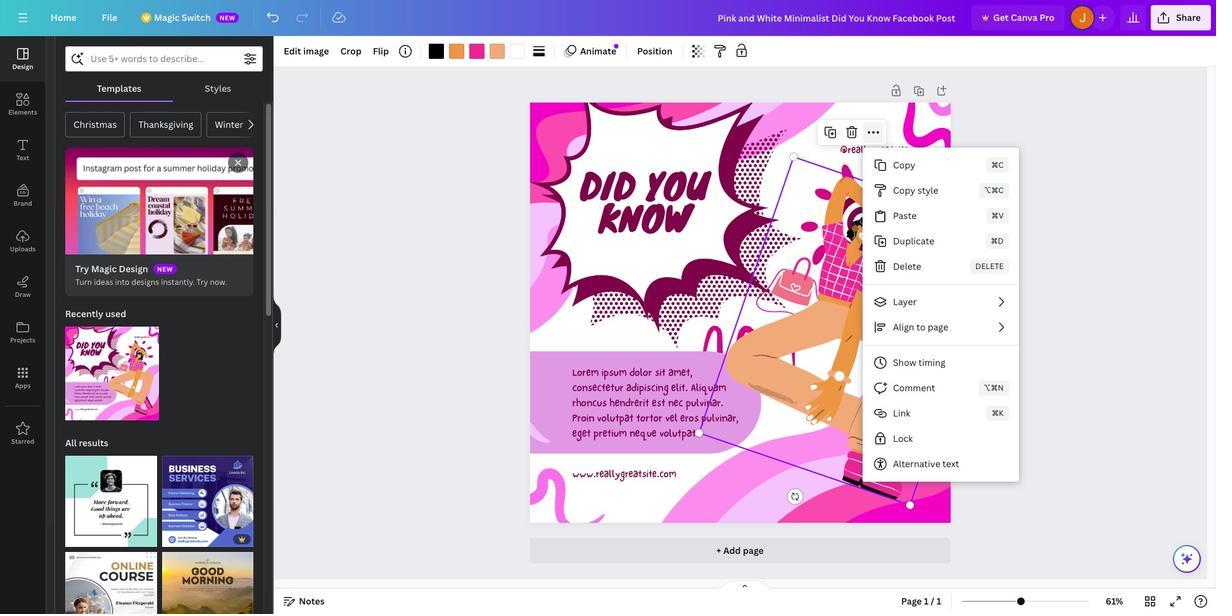Task type: locate. For each thing, give the bounding box(es) containing it.
notes
[[299, 596, 325, 608]]

text button
[[0, 127, 46, 173]]

file
[[102, 11, 117, 23]]

page for align to page
[[928, 321, 949, 333]]

copy up copy style at the right of page
[[894, 159, 916, 171]]

neque
[[630, 425, 657, 445]]

lock button
[[863, 427, 1020, 452]]

crop
[[341, 45, 362, 57]]

elements
[[8, 108, 37, 117]]

try up turn
[[75, 263, 89, 275]]

edit image
[[284, 45, 329, 57]]

0 horizontal spatial magic
[[91, 263, 117, 275]]

1 horizontal spatial new
[[220, 13, 236, 22]]

proin
[[572, 410, 594, 429]]

instagram post for a summer holiday promo image
[[65, 148, 254, 255]]

⌘d
[[992, 236, 1004, 247]]

get canva pro button
[[972, 5, 1065, 30]]

styles
[[205, 82, 231, 94]]

0 horizontal spatial page
[[743, 545, 764, 557]]

0 horizontal spatial new
[[157, 265, 173, 274]]

2 copy from the top
[[894, 184, 916, 196]]

1 horizontal spatial magic
[[154, 11, 180, 23]]

position
[[638, 45, 673, 57]]

add
[[724, 545, 741, 557]]

all
[[65, 437, 77, 449]]

blue and white quotes facebook post group
[[65, 448, 157, 548]]

design up into
[[119, 263, 148, 275]]

0 vertical spatial copy
[[894, 159, 916, 171]]

page 1 / 1
[[902, 596, 942, 608]]

magic switch
[[154, 11, 211, 23]]

design up elements button
[[12, 62, 33, 71]]

#f49540 image
[[449, 44, 465, 59]]

into
[[115, 277, 130, 287]]

⌥⌘n
[[984, 383, 1004, 394]]

magic up ideas
[[91, 263, 117, 275]]

pretium
[[594, 425, 627, 445]]

2 1 from the left
[[937, 596, 942, 608]]

menu
[[863, 148, 1020, 482]]

0 vertical spatial new
[[220, 13, 236, 22]]

page inside + add page "button"
[[743, 545, 764, 557]]

new up 'instantly.'
[[157, 265, 173, 274]]

pulvinar,
[[702, 410, 739, 429]]

page inside align to page dropdown button
[[928, 321, 949, 333]]

#000000 image
[[429, 44, 444, 59]]

0 horizontal spatial design
[[12, 62, 33, 71]]

alternative text button
[[863, 452, 1020, 477]]

page
[[902, 596, 923, 608]]

comment
[[894, 382, 936, 394]]

duplicate
[[894, 235, 935, 247]]

1
[[925, 596, 929, 608], [937, 596, 942, 608]]

magic inside main menu bar
[[154, 11, 180, 23]]

blue modern business services facebook post group
[[162, 448, 254, 548]]

copy
[[894, 159, 916, 171], [894, 184, 916, 196]]

share
[[1177, 11, 1202, 23]]

home
[[51, 11, 77, 23]]

edit
[[284, 45, 301, 57]]

aliquam
[[691, 379, 726, 399]]

styles button
[[173, 77, 263, 101]]

show timing button
[[863, 351, 1020, 376]]

get canva pro
[[994, 11, 1055, 23]]

1 copy from the top
[[894, 159, 916, 171]]

align
[[894, 321, 915, 333]]

magic
[[154, 11, 180, 23], [91, 263, 117, 275]]

designs
[[131, 277, 159, 287]]

0 vertical spatial design
[[12, 62, 33, 71]]

copy style
[[894, 184, 939, 196]]

did you know
[[580, 158, 710, 245]]

page right to
[[928, 321, 949, 333]]

est
[[652, 395, 666, 414]]

brand button
[[0, 173, 46, 219]]

blue modern business services facebook post image
[[162, 456, 254, 548]]

amet,
[[669, 364, 693, 384]]

1 right /
[[937, 596, 942, 608]]

text
[[943, 458, 960, 470]]

1 vertical spatial page
[[743, 545, 764, 557]]

1 horizontal spatial 1
[[937, 596, 942, 608]]

copy for copy style
[[894, 184, 916, 196]]

page
[[928, 321, 949, 333], [743, 545, 764, 557]]

1 left /
[[925, 596, 929, 608]]

pink and white minimalist did you know facebook post group
[[65, 319, 159, 421]]

design inside design button
[[12, 62, 33, 71]]

align to page
[[894, 321, 949, 333]]

1 vertical spatial copy
[[894, 184, 916, 196]]

home link
[[41, 5, 87, 30]]

0 horizontal spatial 1
[[925, 596, 929, 608]]

magic left switch
[[154, 11, 180, 23]]

1 horizontal spatial page
[[928, 321, 949, 333]]

elements button
[[0, 82, 46, 127]]

0 vertical spatial page
[[928, 321, 949, 333]]

instantly.
[[161, 277, 195, 287]]

new right switch
[[220, 13, 236, 22]]

try left now.
[[197, 277, 208, 287]]

uploads
[[10, 245, 36, 254]]

copy left style
[[894, 184, 916, 196]]

volutpat
[[597, 410, 634, 429]]

edit image button
[[279, 41, 334, 61]]

projects button
[[0, 310, 46, 356]]

rhoncus
[[572, 395, 607, 414]]

layer button
[[863, 290, 1020, 315]]

0 vertical spatial magic
[[154, 11, 180, 23]]

main menu bar
[[0, 0, 1217, 36]]

0 horizontal spatial try
[[75, 263, 89, 275]]

you
[[646, 158, 710, 213]]

page right add
[[743, 545, 764, 557]]

Design title text field
[[708, 5, 967, 30]]

alternative text
[[894, 458, 960, 470]]

to
[[917, 321, 926, 333]]

0 vertical spatial try
[[75, 263, 89, 275]]

1 1 from the left
[[925, 596, 929, 608]]

1 vertical spatial design
[[119, 263, 148, 275]]

notes button
[[279, 592, 330, 612]]

dolor
[[630, 364, 652, 384]]

page for + add page
[[743, 545, 764, 557]]

new
[[220, 13, 236, 22], [157, 265, 173, 274]]

design
[[12, 62, 33, 71], [119, 263, 148, 275]]

1 horizontal spatial try
[[197, 277, 208, 287]]

thanksgiving
[[138, 119, 194, 131]]



Task type: describe. For each thing, give the bounding box(es) containing it.
61% button
[[1095, 592, 1136, 612]]

#ffffff image
[[510, 44, 525, 59]]

elit.
[[671, 379, 688, 399]]

#f8a978 image
[[490, 44, 505, 59]]

alternative
[[894, 458, 941, 470]]

animate button
[[560, 41, 622, 61]]

pink and white minimalist did you know facebook post image
[[65, 327, 159, 421]]

⌘k
[[993, 408, 1004, 419]]

adipiscing
[[626, 379, 669, 399]]

templates button
[[65, 77, 173, 101]]

tortor
[[636, 410, 663, 429]]

copy for copy
[[894, 159, 916, 171]]

try magic design
[[75, 263, 148, 275]]

⌘v
[[992, 210, 1004, 221]]

⌘c
[[992, 160, 1004, 171]]

ipsum
[[602, 364, 627, 384]]

www.reallygreatsite.com
[[572, 466, 676, 484]]

show
[[894, 357, 917, 369]]

flip button
[[368, 41, 394, 61]]

christmas button
[[65, 112, 125, 138]]

switch
[[182, 11, 211, 23]]

green and yellow minimalist good morning facebook post group
[[162, 545, 254, 615]]

new image
[[615, 44, 619, 48]]

share button
[[1152, 5, 1212, 30]]

show pages image
[[715, 581, 776, 591]]

all results
[[65, 437, 108, 449]]

projects
[[10, 336, 36, 345]]

pro
[[1040, 11, 1055, 23]]

recently used
[[65, 308, 126, 320]]

+ add page
[[717, 545, 764, 557]]

starred
[[11, 437, 34, 446]]

brown simple online course facebook post group
[[65, 545, 157, 615]]

align to page button
[[863, 315, 1020, 340]]

color group
[[427, 41, 528, 61]]

text
[[16, 153, 29, 162]]

side panel tab list
[[0, 36, 46, 457]]

delete
[[976, 261, 1004, 272]]

hendrerit
[[610, 395, 649, 414]]

draw
[[15, 290, 31, 299]]

flip
[[373, 45, 389, 57]]

image
[[303, 45, 329, 57]]

style
[[918, 184, 939, 196]]

thanksgiving button
[[130, 112, 202, 138]]

layer
[[894, 296, 917, 308]]

new inside main menu bar
[[220, 13, 236, 22]]

apps button
[[0, 356, 46, 401]]

#f54291 image
[[470, 44, 485, 59]]

hide image
[[273, 295, 281, 356]]

@reallygreatsite
[[840, 141, 909, 160]]

1 vertical spatial magic
[[91, 263, 117, 275]]

starred button
[[0, 411, 46, 457]]

canva assistant image
[[1180, 552, 1195, 567]]

get
[[994, 11, 1009, 23]]

now.
[[210, 277, 227, 287]]

green and yellow minimalist good morning facebook post image
[[162, 553, 254, 615]]

templates
[[97, 82, 142, 94]]

blue and white quotes facebook post image
[[65, 456, 157, 548]]

1 vertical spatial try
[[197, 277, 208, 287]]

pulvinar.
[[686, 395, 724, 414]]

Use 5+ words to describe... search field
[[91, 47, 238, 71]]

know
[[599, 190, 691, 245]]

paste
[[894, 210, 917, 222]]

show timing
[[894, 357, 946, 369]]

turn
[[75, 277, 92, 287]]

uploads button
[[0, 219, 46, 264]]

vel
[[665, 410, 678, 429]]

lock
[[894, 433, 914, 445]]

brand
[[13, 199, 32, 208]]

61%
[[1107, 596, 1124, 608]]

design button
[[0, 36, 46, 82]]

animate
[[581, 45, 617, 57]]

position button
[[633, 41, 678, 61]]

turn ideas into designs instantly. try now.
[[75, 277, 227, 287]]

did
[[580, 158, 635, 213]]

winter button
[[207, 112, 252, 138]]

brown simple online course facebook post image
[[65, 553, 157, 615]]

file button
[[92, 5, 128, 30]]

+
[[717, 545, 722, 557]]

1 horizontal spatial design
[[119, 263, 148, 275]]

ideas
[[94, 277, 113, 287]]

draw button
[[0, 264, 46, 310]]

consectetur
[[572, 379, 624, 399]]

eget
[[572, 425, 591, 445]]

christmas
[[74, 119, 117, 131]]

recently
[[65, 308, 103, 320]]

1 vertical spatial new
[[157, 265, 173, 274]]

menu containing copy
[[863, 148, 1020, 482]]

link
[[894, 408, 911, 420]]

lorem
[[572, 364, 599, 384]]

volutpat.
[[659, 425, 699, 445]]

⌥⌘c
[[985, 185, 1004, 196]]

eros
[[680, 410, 699, 429]]

results
[[79, 437, 108, 449]]

+ add page button
[[530, 539, 951, 564]]



Task type: vqa. For each thing, say whether or not it's contained in the screenshot.
Adipiscing
yes



